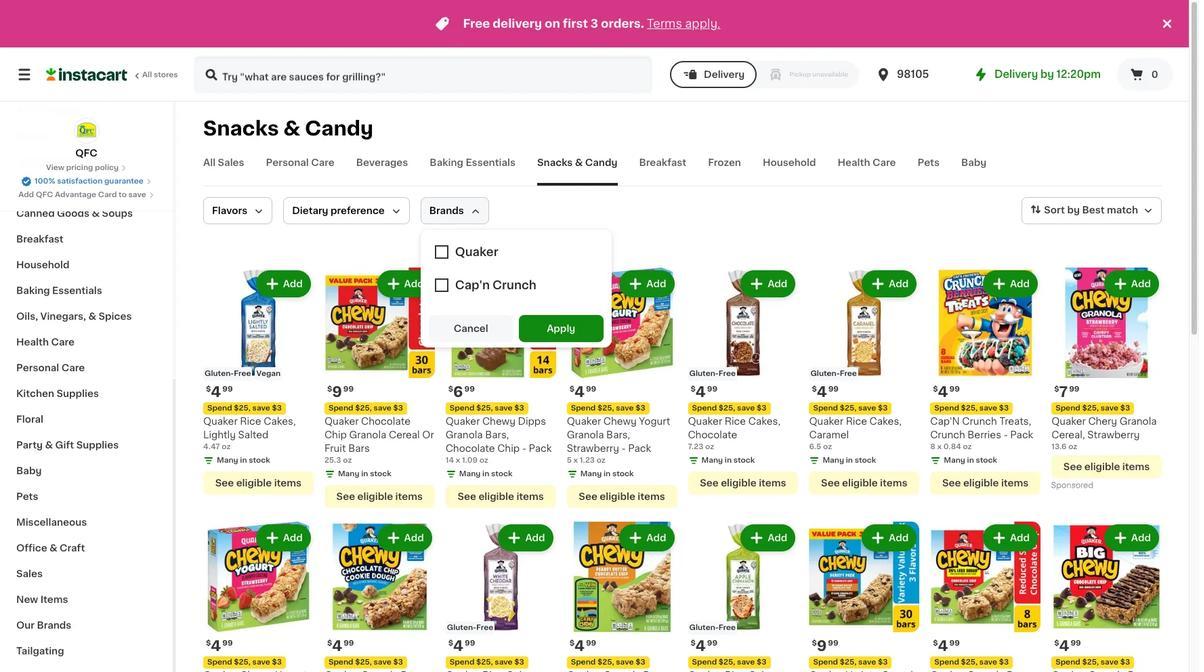 Task type: describe. For each thing, give the bounding box(es) containing it.
- inside quaker chewy yogurt granola bars, strawberry - pack 5 x 1.23 oz
[[622, 444, 626, 453]]

see eligible items for quaker chery granola cereal, strawberry
[[1064, 462, 1150, 471]]

gluten-free vegan
[[205, 370, 281, 377]]

1 horizontal spatial baking essentials link
[[430, 156, 516, 186]]

cereal
[[389, 430, 420, 440]]

1 horizontal spatial baking
[[430, 158, 463, 167]]

pasta
[[81, 157, 109, 167]]

98105 button
[[875, 56, 957, 93]]

delivery
[[493, 18, 542, 29]]

1 vertical spatial snacks & candy
[[537, 158, 618, 167]]

1 horizontal spatial qfc
[[75, 148, 97, 158]]

see eligible items for quaker rice cakes, chocolate
[[700, 478, 786, 488]]

see for cap'n crunch treats, crunch berries - pack
[[942, 478, 961, 488]]

our
[[16, 621, 35, 630]]

x inside quaker chewy dipps granola bars, chocolate chip - pack 14 x 1.09 oz
[[456, 457, 460, 464]]

many in stock for quaker chocolate chip granola cereal or fruit bars
[[338, 470, 391, 478]]

snacks & candy link
[[537, 156, 618, 186]]

oz inside quaker chery granola cereal, strawberry 13.6 oz
[[1069, 443, 1077, 450]]

party
[[16, 440, 43, 450]]

in for quaker rice cakes, lightly salted
[[240, 457, 247, 464]]

8
[[930, 443, 935, 450]]

chocolate inside quaker chewy dipps granola bars, chocolate chip - pack 14 x 1.09 oz
[[446, 444, 495, 453]]

quaker for quaker rice cakes, chocolate
[[688, 417, 722, 426]]

items for quaker chery granola cereal, strawberry
[[1122, 462, 1150, 471]]

oz inside "quaker rice cakes, caramel 6.5 oz"
[[823, 443, 832, 450]]

vinegars,
[[40, 312, 86, 321]]

beer & cider
[[16, 106, 79, 115]]

3
[[591, 18, 598, 29]]

in for cap'n crunch treats, crunch berries - pack
[[967, 457, 974, 464]]

office & craft
[[16, 543, 85, 553]]

by for sort
[[1067, 205, 1080, 215]]

chery
[[1088, 417, 1117, 426]]

0 horizontal spatial qfc
[[36, 191, 53, 198]]

sauces
[[89, 183, 125, 192]]

1 horizontal spatial health care
[[838, 158, 896, 167]]

quaker for quaker rice cakes, lightly salted
[[203, 417, 238, 426]]

dietary preference button
[[283, 197, 410, 224]]

many for quaker rice cakes, lightly salted
[[217, 457, 238, 464]]

oz inside quaker rice cakes, chocolate 7.23 oz
[[705, 443, 714, 450]]

product group containing 7
[[1052, 268, 1162, 493]]

liquor
[[16, 131, 47, 141]]

1 vertical spatial brands
[[37, 621, 71, 630]]

all stores
[[142, 71, 178, 79]]

0
[[1151, 70, 1158, 79]]

quaker for quaker chocolate chip granola cereal or fruit bars
[[324, 417, 359, 426]]

dry goods & pasta
[[16, 157, 109, 167]]

party & gift supplies
[[16, 440, 119, 450]]

floral
[[16, 415, 43, 424]]

see eligible items for cap'n crunch treats, crunch berries - pack
[[942, 478, 1029, 488]]

25.3
[[324, 457, 341, 464]]

1.23
[[580, 457, 595, 464]]

stock for quaker chewy yogurt granola bars, strawberry - pack
[[612, 470, 634, 478]]

1 vertical spatial candy
[[585, 158, 618, 167]]

add qfc advantage card to save
[[18, 191, 146, 198]]

quaker inside quaker chery granola cereal, strawberry 13.6 oz
[[1052, 417, 1086, 426]]

0 vertical spatial personal care
[[266, 158, 335, 167]]

see for quaker chocolate chip granola cereal or fruit bars
[[336, 492, 355, 501]]

all for all sales
[[203, 158, 216, 167]]

0 vertical spatial baby link
[[961, 156, 987, 186]]

brands button
[[421, 197, 489, 224]]

canned goods & soups
[[16, 209, 133, 218]]

flavors
[[212, 206, 247, 215]]

0 horizontal spatial baby link
[[8, 458, 165, 484]]

oils, vinegars, & spices link
[[8, 304, 165, 329]]

vegan
[[256, 370, 281, 377]]

chewy for 4
[[604, 417, 637, 426]]

all sales
[[203, 158, 244, 167]]

delivery by 12:20pm link
[[973, 66, 1101, 83]]

1 vertical spatial baking essentials
[[16, 286, 102, 295]]

tailgating
[[16, 646, 64, 656]]

100% satisfaction guarantee button
[[21, 173, 152, 187]]

pack inside quaker chewy dipps granola bars, chocolate chip - pack 14 x 1.09 oz
[[529, 444, 552, 453]]

condiments & sauces
[[16, 183, 125, 192]]

1 vertical spatial 9
[[817, 639, 827, 653]]

see eligible items button for quaker rice cakes, chocolate
[[688, 471, 798, 494]]

granola inside quaker chery granola cereal, strawberry 13.6 oz
[[1120, 417, 1157, 426]]

100%
[[35, 177, 55, 185]]

0 horizontal spatial pets
[[16, 492, 38, 501]]

1 horizontal spatial baking essentials
[[430, 158, 516, 167]]

qfc link
[[74, 118, 99, 160]]

see for quaker chery granola cereal, strawberry
[[1064, 462, 1082, 471]]

by for delivery
[[1041, 69, 1054, 79]]

product group containing 6
[[446, 268, 556, 508]]

- inside cap'n crunch treats, crunch berries - pack 8 x 0.84 oz
[[1004, 430, 1008, 440]]

1 vertical spatial health care
[[16, 337, 74, 347]]

eligible for cap'n crunch treats, crunch berries - pack
[[963, 478, 999, 488]]

cakes, for quaker rice cakes, lightly salted
[[264, 417, 296, 426]]

0 vertical spatial pets link
[[918, 156, 940, 186]]

guarantee
[[104, 177, 144, 185]]

all for all stores
[[142, 71, 152, 79]]

items for quaker rice cakes, caramel
[[880, 478, 907, 488]]

dietary preference
[[292, 206, 385, 215]]

all stores link
[[46, 56, 179, 93]]

sales link
[[8, 561, 165, 587]]

frozen
[[708, 158, 741, 167]]

new items link
[[8, 587, 165, 612]]

many in stock for quaker chewy yogurt granola bars, strawberry - pack
[[580, 470, 634, 478]]

1 horizontal spatial personal care link
[[266, 156, 335, 186]]

service type group
[[670, 61, 859, 88]]

6
[[453, 385, 463, 399]]

quaker for quaker chewy dipps granola bars, chocolate chip - pack
[[446, 417, 480, 426]]

card
[[98, 191, 117, 198]]

1 horizontal spatial household
[[763, 158, 816, 167]]

0 horizontal spatial candy
[[305, 119, 373, 138]]

oz inside quaker chewy yogurt granola bars, strawberry - pack 5 x 1.23 oz
[[597, 457, 606, 464]]

quaker chewy yogurt granola bars, strawberry - pack 5 x 1.23 oz
[[567, 417, 670, 464]]

instacart logo image
[[46, 66, 127, 83]]

miscellaneous link
[[8, 509, 165, 535]]

treats,
[[1000, 417, 1031, 426]]

many for quaker rice cakes, chocolate
[[702, 457, 723, 464]]

many in stock for quaker rice cakes, lightly salted
[[217, 457, 270, 464]]

0 vertical spatial breakfast
[[639, 158, 686, 167]]

snacks inside snacks & candy link
[[537, 158, 573, 167]]

cap'n
[[930, 417, 960, 426]]

1 horizontal spatial essentials
[[466, 158, 516, 167]]

see eligible items button for quaker chocolate chip granola cereal or fruit bars
[[324, 485, 435, 508]]

stock for quaker rice cakes, lightly salted
[[249, 457, 270, 464]]

policy
[[95, 164, 119, 171]]

1 horizontal spatial pets
[[918, 158, 940, 167]]

free inside limited time offer region
[[463, 18, 490, 29]]

condiments & sauces link
[[8, 175, 165, 201]]

granola for 9
[[349, 430, 386, 440]]

many in stock for quaker rice cakes, chocolate
[[702, 457, 755, 464]]

salted
[[238, 430, 269, 440]]

dry goods & pasta link
[[8, 149, 165, 175]]

chewy for 6
[[482, 417, 515, 426]]

see for quaker rice cakes, lightly salted
[[215, 478, 234, 488]]

1 vertical spatial crunch
[[930, 430, 965, 440]]

items for quaker chewy yogurt granola bars, strawberry - pack
[[638, 492, 665, 501]]

cap'n crunch treats, crunch berries - pack 8 x 0.84 oz
[[930, 417, 1033, 450]]

1 horizontal spatial personal
[[266, 158, 309, 167]]

see eligible items button for quaker chery granola cereal, strawberry
[[1052, 455, 1162, 478]]

0 horizontal spatial health care link
[[8, 329, 165, 355]]

office
[[16, 543, 47, 553]]

many for quaker chewy yogurt granola bars, strawberry - pack
[[580, 470, 602, 478]]

advantage
[[55, 191, 96, 198]]

see eligible items for quaker rice cakes, caramel
[[821, 478, 907, 488]]

see for quaker chewy yogurt granola bars, strawberry - pack
[[579, 492, 597, 501]]

canned
[[16, 209, 55, 218]]

delivery button
[[670, 61, 757, 88]]

see eligible items button for cap'n crunch treats, crunch berries - pack
[[930, 471, 1041, 494]]

orders.
[[601, 18, 644, 29]]

cakes, for quaker rice cakes, caramel
[[870, 417, 902, 426]]

$ 6 99
[[448, 385, 475, 399]]

many for quaker rice cakes, caramel
[[823, 457, 844, 464]]

kitchen supplies
[[16, 389, 99, 398]]

stock for quaker chewy dipps granola bars, chocolate chip - pack
[[491, 470, 513, 478]]

all sales link
[[203, 156, 244, 186]]

oz inside quaker rice cakes, lightly salted 4.47 oz
[[222, 443, 231, 450]]

1 vertical spatial personal care
[[16, 363, 85, 373]]

see eligible items button for quaker rice cakes, lightly salted
[[203, 471, 314, 494]]

chocolate inside quaker rice cakes, chocolate 7.23 oz
[[688, 430, 737, 440]]

1 vertical spatial baking
[[16, 286, 50, 295]]

new items
[[16, 595, 68, 604]]

13.6
[[1052, 443, 1067, 450]]

view pricing policy
[[46, 164, 119, 171]]

items for cap'n crunch treats, crunch berries - pack
[[1001, 478, 1029, 488]]

flavors button
[[203, 197, 272, 224]]

party & gift supplies link
[[8, 432, 165, 458]]

tailgating link
[[8, 638, 165, 664]]

eligible for quaker chewy dipps granola bars, chocolate chip - pack
[[479, 492, 514, 501]]

0 vertical spatial supplies
[[57, 389, 99, 398]]

chocolate inside quaker chocolate chip granola cereal or fruit bars 25.3 oz
[[361, 417, 411, 426]]

berries
[[968, 430, 1001, 440]]

see for quaker rice cakes, chocolate
[[700, 478, 719, 488]]

0 horizontal spatial sales
[[16, 569, 43, 579]]

items
[[40, 595, 68, 604]]

5
[[567, 457, 572, 464]]

x inside cap'n crunch treats, crunch berries - pack 8 x 0.84 oz
[[937, 443, 942, 450]]

dietary
[[292, 206, 328, 215]]

quaker rice cakes, caramel 6.5 oz
[[809, 417, 902, 450]]

granola for 6
[[446, 430, 483, 440]]

many for quaker chewy dipps granola bars, chocolate chip - pack
[[459, 470, 481, 478]]

quaker rice cakes, chocolate 7.23 oz
[[688, 417, 780, 450]]

quaker for quaker chewy yogurt granola bars, strawberry - pack
[[567, 417, 601, 426]]

kitchen supplies link
[[8, 381, 165, 406]]

our brands
[[16, 621, 71, 630]]

sponsored badge image
[[1052, 482, 1092, 490]]

see eligible items for quaker chewy yogurt granola bars, strawberry - pack
[[579, 492, 665, 501]]

apply
[[547, 324, 575, 333]]

quaker chocolate chip granola cereal or fruit bars 25.3 oz
[[324, 417, 434, 464]]

in for quaker chocolate chip granola cereal or fruit bars
[[361, 470, 368, 478]]

see eligible items button for quaker rice cakes, caramel
[[809, 471, 919, 494]]

office & craft link
[[8, 535, 165, 561]]

1 vertical spatial essentials
[[52, 286, 102, 295]]

7.23
[[688, 443, 703, 450]]

1 vertical spatial breakfast link
[[8, 226, 165, 252]]

spices
[[99, 312, 132, 321]]

terms apply. link
[[647, 18, 721, 29]]

1 horizontal spatial breakfast link
[[639, 156, 686, 186]]

0 horizontal spatial 9
[[332, 385, 342, 399]]



Task type: locate. For each thing, give the bounding box(es) containing it.
baking essentials up brands dropdown button
[[430, 158, 516, 167]]

see down 25.3
[[336, 492, 355, 501]]

3 quaker from the left
[[446, 417, 480, 426]]

0 vertical spatial chocolate
[[361, 417, 411, 426]]

many for cap'n crunch treats, crunch berries - pack
[[944, 457, 965, 464]]

quaker rice cakes, lightly salted 4.47 oz
[[203, 417, 296, 450]]

2 horizontal spatial -
[[1004, 430, 1008, 440]]

1 horizontal spatial baby link
[[961, 156, 987, 186]]

chip down dipps
[[497, 444, 520, 453]]

0 horizontal spatial rice
[[240, 417, 261, 426]]

quaker up "fruit"
[[324, 417, 359, 426]]

1 quaker from the left
[[203, 417, 238, 426]]

items down quaker chewy dipps granola bars, chocolate chip - pack 14 x 1.09 oz
[[516, 492, 544, 501]]

by inside field
[[1067, 205, 1080, 215]]

1 horizontal spatial strawberry
[[1087, 430, 1140, 440]]

pets link
[[918, 156, 940, 186], [8, 484, 165, 509]]

beer & cider link
[[8, 98, 165, 123]]

chewy inside quaker chewy dipps granola bars, chocolate chip - pack 14 x 1.09 oz
[[482, 417, 515, 426]]

eligible down salted
[[236, 478, 272, 488]]

cakes, inside "quaker rice cakes, caramel 6.5 oz"
[[870, 417, 902, 426]]

delivery for delivery
[[704, 70, 745, 79]]

many in stock for cap'n crunch treats, crunch berries - pack
[[944, 457, 997, 464]]

chip inside quaker chocolate chip granola cereal or fruit bars 25.3 oz
[[324, 430, 347, 440]]

pack inside cap'n crunch treats, crunch berries - pack 8 x 0.84 oz
[[1010, 430, 1033, 440]]

items down the berries
[[1001, 478, 1029, 488]]

quaker up the lightly
[[203, 417, 238, 426]]

$ inside $ 7 99
[[1054, 385, 1059, 393]]

pets
[[918, 158, 940, 167], [16, 492, 38, 501]]

in down salted
[[240, 457, 247, 464]]

rice inside quaker rice cakes, lightly salted 4.47 oz
[[240, 417, 261, 426]]

cancel
[[454, 324, 488, 333]]

sales up 'flavors'
[[218, 158, 244, 167]]

quaker
[[203, 417, 238, 426], [324, 417, 359, 426], [446, 417, 480, 426], [567, 417, 601, 426], [688, 417, 722, 426], [809, 417, 843, 426], [1052, 417, 1086, 426]]

1 horizontal spatial health
[[838, 158, 870, 167]]

personal
[[266, 158, 309, 167], [16, 363, 59, 373]]

many down 4.47 at the left of the page
[[217, 457, 238, 464]]

goods for dry
[[36, 157, 69, 167]]

0 horizontal spatial breakfast link
[[8, 226, 165, 252]]

chewy inside quaker chewy yogurt granola bars, strawberry - pack 5 x 1.23 oz
[[604, 417, 637, 426]]

1 horizontal spatial baby
[[961, 158, 987, 167]]

x right 14
[[456, 457, 460, 464]]

1 horizontal spatial cakes,
[[748, 417, 780, 426]]

1 bars, from the left
[[485, 430, 509, 440]]

quaker up the "1.23"
[[567, 417, 601, 426]]

oz right 7.23
[[705, 443, 714, 450]]

chip inside quaker chewy dipps granola bars, chocolate chip - pack 14 x 1.09 oz
[[497, 444, 520, 453]]

essentials up oils, vinegars, & spices
[[52, 286, 102, 295]]

bars, for 4
[[606, 430, 630, 440]]

household link
[[763, 156, 816, 186], [8, 252, 165, 278]]

7
[[1059, 385, 1068, 399]]

eligible down quaker rice cakes, chocolate 7.23 oz
[[721, 478, 757, 488]]

new
[[16, 595, 38, 604]]

2 rice from the left
[[725, 417, 746, 426]]

craft
[[60, 543, 85, 553]]

household
[[763, 158, 816, 167], [16, 260, 69, 270]]

2 quaker from the left
[[324, 417, 359, 426]]

2 horizontal spatial chocolate
[[688, 430, 737, 440]]

granola
[[1120, 417, 1157, 426], [349, 430, 386, 440], [446, 430, 483, 440], [567, 430, 604, 440]]

bars, inside quaker chewy yogurt granola bars, strawberry - pack 5 x 1.23 oz
[[606, 430, 630, 440]]

1 horizontal spatial 9
[[817, 639, 827, 653]]

breakfast link left frozen link
[[639, 156, 686, 186]]

household link for bottommost breakfast link
[[8, 252, 165, 278]]

many in stock for quaker chewy dipps granola bars, chocolate chip - pack
[[459, 470, 513, 478]]

delivery inside button
[[704, 70, 745, 79]]

stock for quaker chocolate chip granola cereal or fruit bars
[[370, 470, 391, 478]]

strawberry
[[1087, 430, 1140, 440], [567, 444, 619, 453]]

pack down yogurt
[[628, 444, 651, 453]]

1 vertical spatial $ 9 99
[[812, 639, 838, 653]]

see down the 6.5
[[821, 478, 840, 488]]

dipps
[[518, 417, 546, 426]]

1 horizontal spatial household link
[[763, 156, 816, 186]]

1 horizontal spatial sales
[[218, 158, 244, 167]]

rice for chocolate
[[725, 417, 746, 426]]

many in stock down "quaker rice cakes, caramel 6.5 oz"
[[823, 457, 876, 464]]

see eligible items down the 1.09
[[458, 492, 544, 501]]

strawberry inside quaker chery granola cereal, strawberry 13.6 oz
[[1087, 430, 1140, 440]]

eligible for quaker rice cakes, caramel
[[842, 478, 878, 488]]

stock down salted
[[249, 457, 270, 464]]

cakes,
[[264, 417, 296, 426], [748, 417, 780, 426], [870, 417, 902, 426]]

None search field
[[194, 56, 652, 93]]

items down quaker chewy yogurt granola bars, strawberry - pack 5 x 1.23 oz at the bottom
[[638, 492, 665, 501]]

0 vertical spatial qfc
[[75, 148, 97, 158]]

1 vertical spatial breakfast
[[16, 234, 63, 244]]

personal up dietary
[[266, 158, 309, 167]]

0 vertical spatial household link
[[763, 156, 816, 186]]

items for quaker chewy dipps granola bars, chocolate chip - pack
[[516, 492, 544, 501]]

2 bars, from the left
[[606, 430, 630, 440]]

0 vertical spatial personal
[[266, 158, 309, 167]]

see eligible items down the berries
[[942, 478, 1029, 488]]

see eligible items for quaker rice cakes, lightly salted
[[215, 478, 302, 488]]

0 horizontal spatial $ 9 99
[[327, 385, 354, 399]]

stock down quaker rice cakes, chocolate 7.23 oz
[[734, 457, 755, 464]]

oz right 25.3
[[343, 457, 352, 464]]

see down the 1.09
[[458, 492, 476, 501]]

eligible down quaker chewy dipps granola bars, chocolate chip - pack 14 x 1.09 oz
[[479, 492, 514, 501]]

$ 7 99
[[1054, 385, 1079, 399]]

quaker inside "quaker rice cakes, caramel 6.5 oz"
[[809, 417, 843, 426]]

see eligible items down salted
[[215, 478, 302, 488]]

2 cakes, from the left
[[748, 417, 780, 426]]

sort
[[1044, 205, 1065, 215]]

quaker inside quaker chocolate chip granola cereal or fruit bars 25.3 oz
[[324, 417, 359, 426]]

personal care link
[[266, 156, 335, 186], [8, 355, 165, 381]]

0 horizontal spatial baking
[[16, 286, 50, 295]]

quaker inside quaker chewy dipps granola bars, chocolate chip - pack 14 x 1.09 oz
[[446, 417, 480, 426]]

baking essentials link up brands dropdown button
[[430, 156, 516, 186]]

see eligible items down bars
[[336, 492, 423, 501]]

supplies up floral link
[[57, 389, 99, 398]]

see eligible items for quaker chewy dipps granola bars, chocolate chip - pack
[[458, 492, 544, 501]]

0 horizontal spatial household
[[16, 260, 69, 270]]

0 vertical spatial essentials
[[466, 158, 516, 167]]

1 vertical spatial baby
[[16, 466, 42, 476]]

6 quaker from the left
[[809, 417, 843, 426]]

quaker for quaker rice cakes, caramel
[[809, 417, 843, 426]]

pack inside quaker chewy yogurt granola bars, strawberry - pack 5 x 1.23 oz
[[628, 444, 651, 453]]

delivery for delivery by 12:20pm
[[994, 69, 1038, 79]]

many down 7.23
[[702, 457, 723, 464]]

beer
[[16, 106, 39, 115]]

many for quaker chocolate chip granola cereal or fruit bars
[[338, 470, 359, 478]]

health care
[[838, 158, 896, 167], [16, 337, 74, 347]]

0 horizontal spatial strawberry
[[567, 444, 619, 453]]

stock for quaker rice cakes, chocolate
[[734, 457, 755, 464]]

see eligible items down quaker chery granola cereal, strawberry 13.6 oz
[[1064, 462, 1150, 471]]

see for quaker chewy dipps granola bars, chocolate chip - pack
[[458, 492, 476, 501]]

stores
[[154, 71, 178, 79]]

bars, inside quaker chewy dipps granola bars, chocolate chip - pack 14 x 1.09 oz
[[485, 430, 509, 440]]

1 horizontal spatial brands
[[429, 206, 464, 215]]

eligible down the berries
[[963, 478, 999, 488]]

see eligible items for quaker chocolate chip granola cereal or fruit bars
[[336, 492, 423, 501]]

pricing
[[66, 164, 93, 171]]

goods for canned
[[57, 209, 90, 218]]

sales down office
[[16, 569, 43, 579]]

cakes, for quaker rice cakes, chocolate
[[748, 417, 780, 426]]

Search field
[[195, 57, 651, 92]]

breakfast link
[[639, 156, 686, 186], [8, 226, 165, 252]]

eligible for quaker chewy yogurt granola bars, strawberry - pack
[[600, 492, 635, 501]]

personal care up the kitchen supplies
[[16, 363, 85, 373]]

miscellaneous
[[16, 518, 87, 527]]

household link down canned goods & soups link
[[8, 252, 165, 278]]

x inside quaker chewy yogurt granola bars, strawberry - pack 5 x 1.23 oz
[[574, 457, 578, 464]]

1 vertical spatial all
[[203, 158, 216, 167]]

sort by
[[1044, 205, 1080, 215]]

see eligible items down "quaker rice cakes, caramel 6.5 oz"
[[821, 478, 907, 488]]

granola right the chery on the right bottom of page
[[1120, 417, 1157, 426]]

eligible for quaker rice cakes, chocolate
[[721, 478, 757, 488]]

items down quaker rice cakes, chocolate 7.23 oz
[[759, 478, 786, 488]]

cancel button
[[429, 315, 513, 342]]

1 horizontal spatial pets link
[[918, 156, 940, 186]]

0 horizontal spatial delivery
[[704, 70, 745, 79]]

quaker up cereal,
[[1052, 417, 1086, 426]]

1 horizontal spatial chewy
[[604, 417, 637, 426]]

0 vertical spatial goods
[[36, 157, 69, 167]]

bars, for 6
[[485, 430, 509, 440]]

cakes, inside quaker rice cakes, chocolate 7.23 oz
[[748, 417, 780, 426]]

spend
[[207, 404, 232, 412], [328, 404, 353, 412], [450, 404, 475, 412], [571, 404, 596, 412], [692, 404, 717, 412], [813, 404, 838, 412], [934, 404, 959, 412], [1056, 404, 1080, 412], [207, 658, 232, 666], [328, 658, 353, 666], [450, 658, 475, 666], [571, 658, 596, 666], [692, 658, 717, 666], [813, 658, 838, 666], [934, 658, 959, 666], [1056, 658, 1080, 666]]

many in stock down "0.84"
[[944, 457, 997, 464]]

0 vertical spatial all
[[142, 71, 152, 79]]

brands inside dropdown button
[[429, 206, 464, 215]]

in for quaker chewy yogurt granola bars, strawberry - pack
[[604, 470, 611, 478]]

see eligible items button for quaker chewy yogurt granola bars, strawberry - pack
[[567, 485, 677, 508]]

1 horizontal spatial breakfast
[[639, 158, 686, 167]]

many in stock down salted
[[217, 457, 270, 464]]

many in stock down bars
[[338, 470, 391, 478]]

many down the 1.09
[[459, 470, 481, 478]]

granola inside quaker chocolate chip granola cereal or fruit bars 25.3 oz
[[349, 430, 386, 440]]

all up 'flavors'
[[203, 158, 216, 167]]

see eligible items button down the 1.09
[[446, 485, 556, 508]]

1 horizontal spatial bars,
[[606, 430, 630, 440]]

delivery down apply.
[[704, 70, 745, 79]]

2 horizontal spatial cakes,
[[870, 417, 902, 426]]

many down "0.84"
[[944, 457, 965, 464]]

many in stock inside product group
[[459, 470, 513, 478]]

0 horizontal spatial baking essentials link
[[8, 278, 165, 304]]

granola inside quaker chewy dipps granola bars, chocolate chip - pack 14 x 1.09 oz
[[446, 430, 483, 440]]

many down 25.3
[[338, 470, 359, 478]]

all
[[142, 71, 152, 79], [203, 158, 216, 167]]

0 vertical spatial baby
[[961, 158, 987, 167]]

rice for caramel
[[846, 417, 867, 426]]

baking
[[430, 158, 463, 167], [16, 286, 50, 295]]

- inside quaker chewy dipps granola bars, chocolate chip - pack 14 x 1.09 oz
[[522, 444, 526, 453]]

1 vertical spatial household
[[16, 260, 69, 270]]

4.47
[[203, 443, 220, 450]]

3 cakes, from the left
[[870, 417, 902, 426]]

breakfast link down canned goods & soups
[[8, 226, 165, 252]]

4 quaker from the left
[[567, 417, 601, 426]]

many down the "1.23"
[[580, 470, 602, 478]]

1 vertical spatial personal
[[16, 363, 59, 373]]

0 horizontal spatial household link
[[8, 252, 165, 278]]

free delivery on first 3 orders. terms apply.
[[463, 18, 721, 29]]

0 horizontal spatial health
[[16, 337, 49, 347]]

1 vertical spatial strawberry
[[567, 444, 619, 453]]

many in stock
[[217, 457, 270, 464], [702, 457, 755, 464], [823, 457, 876, 464], [944, 457, 997, 464], [338, 470, 391, 478], [459, 470, 513, 478], [580, 470, 634, 478]]

goods up 100%
[[36, 157, 69, 167]]

1 rice from the left
[[240, 417, 261, 426]]

7 quaker from the left
[[1052, 417, 1086, 426]]

oils,
[[16, 312, 38, 321]]

98105
[[897, 69, 929, 79]]

in for quaker chewy dipps granola bars, chocolate chip - pack
[[482, 470, 489, 478]]

0 vertical spatial crunch
[[962, 417, 997, 426]]

0 vertical spatial breakfast link
[[639, 156, 686, 186]]

0 button
[[1117, 58, 1173, 91]]

0 vertical spatial health care link
[[838, 156, 896, 186]]

see for quaker rice cakes, caramel
[[821, 478, 840, 488]]

quaker up caramel at the right bottom
[[809, 417, 843, 426]]

in down "quaker rice cakes, caramel 6.5 oz"
[[846, 457, 853, 464]]

baking up brands dropdown button
[[430, 158, 463, 167]]

fruit
[[324, 444, 346, 453]]

2 horizontal spatial rice
[[846, 417, 867, 426]]

1 vertical spatial health
[[16, 337, 49, 347]]

eligible
[[1084, 462, 1120, 471], [236, 478, 272, 488], [721, 478, 757, 488], [842, 478, 878, 488], [963, 478, 999, 488], [357, 492, 393, 501], [479, 492, 514, 501], [600, 492, 635, 501]]

chip up "fruit"
[[324, 430, 347, 440]]

eligible for quaker rice cakes, lightly salted
[[236, 478, 272, 488]]

eligible for quaker chery granola cereal, strawberry
[[1084, 462, 1120, 471]]

qfc logo image
[[74, 118, 99, 144]]

in down quaker chewy dipps granola bars, chocolate chip - pack 14 x 1.09 oz
[[482, 470, 489, 478]]

99 inside $ 7 99
[[1069, 385, 1079, 393]]

many in stock down quaker rice cakes, chocolate 7.23 oz
[[702, 457, 755, 464]]

stock down "quaker rice cakes, caramel 6.5 oz"
[[855, 457, 876, 464]]

many in stock for quaker rice cakes, caramel
[[823, 457, 876, 464]]

chocolate up cereal
[[361, 417, 411, 426]]

see eligible items down the "1.23"
[[579, 492, 665, 501]]

granola inside quaker chewy yogurt granola bars, strawberry - pack 5 x 1.23 oz
[[567, 430, 604, 440]]

0 horizontal spatial snacks & candy
[[203, 119, 373, 138]]

by right the sort
[[1067, 205, 1080, 215]]

1 chewy from the left
[[482, 417, 515, 426]]

2 vertical spatial chocolate
[[446, 444, 495, 453]]

in
[[240, 457, 247, 464], [725, 457, 732, 464], [846, 457, 853, 464], [967, 457, 974, 464], [361, 470, 368, 478], [482, 470, 489, 478], [604, 470, 611, 478]]

items for quaker chocolate chip granola cereal or fruit bars
[[395, 492, 423, 501]]

0 horizontal spatial personal care
[[16, 363, 85, 373]]

see eligible items button down quaker chery granola cereal, strawberry 13.6 oz
[[1052, 455, 1162, 478]]

qfc down 100%
[[36, 191, 53, 198]]

in down bars
[[361, 470, 368, 478]]

items for quaker rice cakes, lightly salted
[[274, 478, 302, 488]]

9
[[332, 385, 342, 399], [817, 639, 827, 653]]

by left the 12:20pm
[[1041, 69, 1054, 79]]

cakes, inside quaker rice cakes, lightly salted 4.47 oz
[[264, 417, 296, 426]]

floral link
[[8, 406, 165, 432]]

14
[[446, 457, 454, 464]]

1 vertical spatial by
[[1067, 205, 1080, 215]]

1 vertical spatial qfc
[[36, 191, 53, 198]]

1 vertical spatial sales
[[16, 569, 43, 579]]

stock for cap'n crunch treats, crunch berries - pack
[[976, 457, 997, 464]]

granola up the "1.23"
[[567, 430, 604, 440]]

quaker inside quaker rice cakes, lightly salted 4.47 oz
[[203, 417, 238, 426]]

$ 4 99
[[206, 385, 233, 399], [569, 385, 596, 399], [691, 385, 717, 399], [812, 385, 839, 399], [933, 385, 960, 399], [206, 639, 233, 653], [327, 639, 354, 653], [448, 639, 475, 653], [569, 639, 596, 653], [691, 639, 717, 653], [933, 639, 960, 653], [1054, 639, 1081, 653]]

in for quaker rice cakes, caramel
[[846, 457, 853, 464]]

breakfast
[[639, 158, 686, 167], [16, 234, 63, 244]]

0 horizontal spatial chocolate
[[361, 417, 411, 426]]

breakfast inside breakfast link
[[16, 234, 63, 244]]

in down the berries
[[967, 457, 974, 464]]

1 vertical spatial personal care link
[[8, 355, 165, 381]]

0 horizontal spatial personal care link
[[8, 355, 165, 381]]

1 vertical spatial chip
[[497, 444, 520, 453]]

rice
[[240, 417, 261, 426], [725, 417, 746, 426], [846, 417, 867, 426]]

0 horizontal spatial cakes,
[[264, 417, 296, 426]]

0 vertical spatial 9
[[332, 385, 342, 399]]

1 vertical spatial supplies
[[76, 440, 119, 450]]

oz inside quaker chocolate chip granola cereal or fruit bars 25.3 oz
[[343, 457, 352, 464]]

2 chewy from the left
[[604, 417, 637, 426]]

1 vertical spatial baby link
[[8, 458, 165, 484]]

1 cakes, from the left
[[264, 417, 296, 426]]

rice inside quaker rice cakes, chocolate 7.23 oz
[[725, 417, 746, 426]]

pack down dipps
[[529, 444, 552, 453]]

stock for quaker rice cakes, caramel
[[855, 457, 876, 464]]

crunch up the berries
[[962, 417, 997, 426]]

-
[[1004, 430, 1008, 440], [522, 444, 526, 453], [622, 444, 626, 453]]

items for quaker rice cakes, chocolate
[[759, 478, 786, 488]]

0 horizontal spatial baby
[[16, 466, 42, 476]]

0 horizontal spatial baking essentials
[[16, 286, 102, 295]]

oz
[[222, 443, 231, 450], [705, 443, 714, 450], [823, 443, 832, 450], [963, 443, 972, 450], [1069, 443, 1077, 450], [343, 457, 352, 464], [479, 457, 488, 464], [597, 457, 606, 464]]

oz inside quaker chewy dipps granola bars, chocolate chip - pack 14 x 1.09 oz
[[479, 457, 488, 464]]

see down 4.47 at the left of the page
[[215, 478, 234, 488]]

strawberry down the chery on the right bottom of page
[[1087, 430, 1140, 440]]

1 vertical spatial chocolate
[[688, 430, 737, 440]]

0 vertical spatial $ 9 99
[[327, 385, 354, 399]]

personal care link up dietary
[[266, 156, 335, 186]]

1 vertical spatial baking essentials link
[[8, 278, 165, 304]]

view pricing policy link
[[46, 163, 127, 173]]

3 rice from the left
[[846, 417, 867, 426]]

in down quaker rice cakes, chocolate 7.23 oz
[[725, 457, 732, 464]]

oz down the lightly
[[222, 443, 231, 450]]

strawberry inside quaker chewy yogurt granola bars, strawberry - pack 5 x 1.23 oz
[[567, 444, 619, 453]]

0 horizontal spatial pack
[[529, 444, 552, 453]]

2 horizontal spatial x
[[937, 443, 942, 450]]

household link for frozen link
[[763, 156, 816, 186]]

candy
[[305, 119, 373, 138], [585, 158, 618, 167]]

1 vertical spatial pets link
[[8, 484, 165, 509]]

2 horizontal spatial pack
[[1010, 430, 1033, 440]]

stock
[[249, 457, 270, 464], [734, 457, 755, 464], [855, 457, 876, 464], [976, 457, 997, 464], [370, 470, 391, 478], [491, 470, 513, 478], [612, 470, 634, 478]]

limited time offer region
[[0, 0, 1159, 47]]

0 vertical spatial candy
[[305, 119, 373, 138]]

household right frozen
[[763, 158, 816, 167]]

quaker chery granola cereal, strawberry 13.6 oz
[[1052, 417, 1157, 450]]

Best match Sort by field
[[1022, 197, 1162, 224]]

quaker inside quaker rice cakes, chocolate 7.23 oz
[[688, 417, 722, 426]]

granola up the 1.09
[[446, 430, 483, 440]]

0 horizontal spatial by
[[1041, 69, 1054, 79]]

goods down the advantage
[[57, 209, 90, 218]]

1 horizontal spatial $ 9 99
[[812, 639, 838, 653]]

eligible down quaker chery granola cereal, strawberry 13.6 oz
[[1084, 462, 1120, 471]]

baby link
[[961, 156, 987, 186], [8, 458, 165, 484]]

supplies
[[57, 389, 99, 398], [76, 440, 119, 450]]

6.5
[[809, 443, 821, 450]]

add inside add qfc advantage card to save link
[[18, 191, 34, 198]]

baking essentials link
[[430, 156, 516, 186], [8, 278, 165, 304]]

0 horizontal spatial chewy
[[482, 417, 515, 426]]

gift
[[55, 440, 74, 450]]

yogurt
[[639, 417, 670, 426]]

oz inside cap'n crunch treats, crunch berries - pack 8 x 0.84 oz
[[963, 443, 972, 450]]

lightly
[[203, 430, 236, 440]]

see down the "1.23"
[[579, 492, 597, 501]]

0 vertical spatial snacks & candy
[[203, 119, 373, 138]]

stock down quaker chewy yogurt granola bars, strawberry - pack 5 x 1.23 oz at the bottom
[[612, 470, 634, 478]]

0 vertical spatial pets
[[918, 158, 940, 167]]

quaker inside quaker chewy yogurt granola bars, strawberry - pack 5 x 1.23 oz
[[567, 417, 601, 426]]

1 horizontal spatial snacks
[[537, 158, 573, 167]]

chocolate up the 1.09
[[446, 444, 495, 453]]

see eligible items button down bars
[[324, 485, 435, 508]]

many in stock down the "1.23"
[[580, 470, 634, 478]]

$ inside $ 6 99
[[448, 385, 453, 393]]

in for quaker rice cakes, chocolate
[[725, 457, 732, 464]]

rice for lightly
[[240, 417, 261, 426]]

frozen link
[[708, 156, 741, 186]]

dry
[[16, 157, 34, 167]]

product group
[[203, 268, 314, 494], [324, 268, 435, 508], [446, 268, 556, 508], [567, 268, 677, 508], [688, 268, 798, 494], [809, 268, 919, 494], [930, 268, 1041, 494], [1052, 268, 1162, 493], [203, 522, 314, 672], [324, 522, 435, 672], [446, 522, 556, 672], [567, 522, 677, 672], [688, 522, 798, 672], [809, 522, 919, 672], [930, 522, 1041, 672], [1052, 522, 1162, 672]]

eligible for quaker chocolate chip granola cereal or fruit bars
[[357, 492, 393, 501]]

see eligible items button down the berries
[[930, 471, 1041, 494]]

100% satisfaction guarantee
[[35, 177, 144, 185]]

granola for 4
[[567, 430, 604, 440]]

x right 8
[[937, 443, 942, 450]]

items down "quaker rice cakes, caramel 6.5 oz"
[[880, 478, 907, 488]]

breakfast left frozen
[[639, 158, 686, 167]]

eligible down bars
[[357, 492, 393, 501]]

1 horizontal spatial health care link
[[838, 156, 896, 186]]

on
[[545, 18, 560, 29]]

personal care link up the kitchen supplies
[[8, 355, 165, 381]]

baking essentials link up oils, vinegars, & spices
[[8, 278, 165, 304]]

stock down quaker chocolate chip granola cereal or fruit bars 25.3 oz
[[370, 470, 391, 478]]

0 vertical spatial baking essentials link
[[430, 156, 516, 186]]

5 quaker from the left
[[688, 417, 722, 426]]

4
[[211, 385, 221, 399], [574, 385, 585, 399], [696, 385, 706, 399], [817, 385, 827, 399], [938, 385, 948, 399], [211, 639, 221, 653], [332, 639, 342, 653], [453, 639, 463, 653], [574, 639, 585, 653], [696, 639, 706, 653], [938, 639, 948, 653], [1059, 639, 1069, 653]]

0 vertical spatial household
[[763, 158, 816, 167]]

0 vertical spatial snacks
[[203, 119, 279, 138]]

1 vertical spatial goods
[[57, 209, 90, 218]]

personal care up dietary
[[266, 158, 335, 167]]

baking up oils,
[[16, 286, 50, 295]]

view
[[46, 164, 64, 171]]

bars
[[348, 444, 370, 453]]

first
[[563, 18, 588, 29]]

kitchen
[[16, 389, 54, 398]]

99 inside $ 6 99
[[464, 385, 475, 393]]

add button
[[257, 272, 310, 296], [378, 272, 431, 296], [500, 272, 552, 296], [621, 272, 673, 296], [742, 272, 794, 296], [863, 272, 915, 296], [984, 272, 1037, 296], [1105, 272, 1158, 296], [257, 526, 310, 550], [378, 526, 431, 550], [500, 526, 552, 550], [621, 526, 673, 550], [742, 526, 794, 550], [863, 526, 915, 550], [984, 526, 1037, 550], [1105, 526, 1158, 550]]

items down quaker rice cakes, lightly salted 4.47 oz
[[274, 478, 302, 488]]

goods
[[36, 157, 69, 167], [57, 209, 90, 218]]

apply button
[[519, 315, 603, 342]]

0 horizontal spatial essentials
[[52, 286, 102, 295]]

beverages link
[[356, 156, 408, 186]]

essentials up brands dropdown button
[[466, 158, 516, 167]]

beverages
[[356, 158, 408, 167]]

rice inside "quaker rice cakes, caramel 6.5 oz"
[[846, 417, 867, 426]]

stock down quaker chewy dipps granola bars, chocolate chip - pack 14 x 1.09 oz
[[491, 470, 513, 478]]

see eligible items button for quaker chewy dipps granola bars, chocolate chip - pack
[[446, 485, 556, 508]]

0 vertical spatial health
[[838, 158, 870, 167]]



Task type: vqa. For each thing, say whether or not it's contained in the screenshot.
eligible
yes



